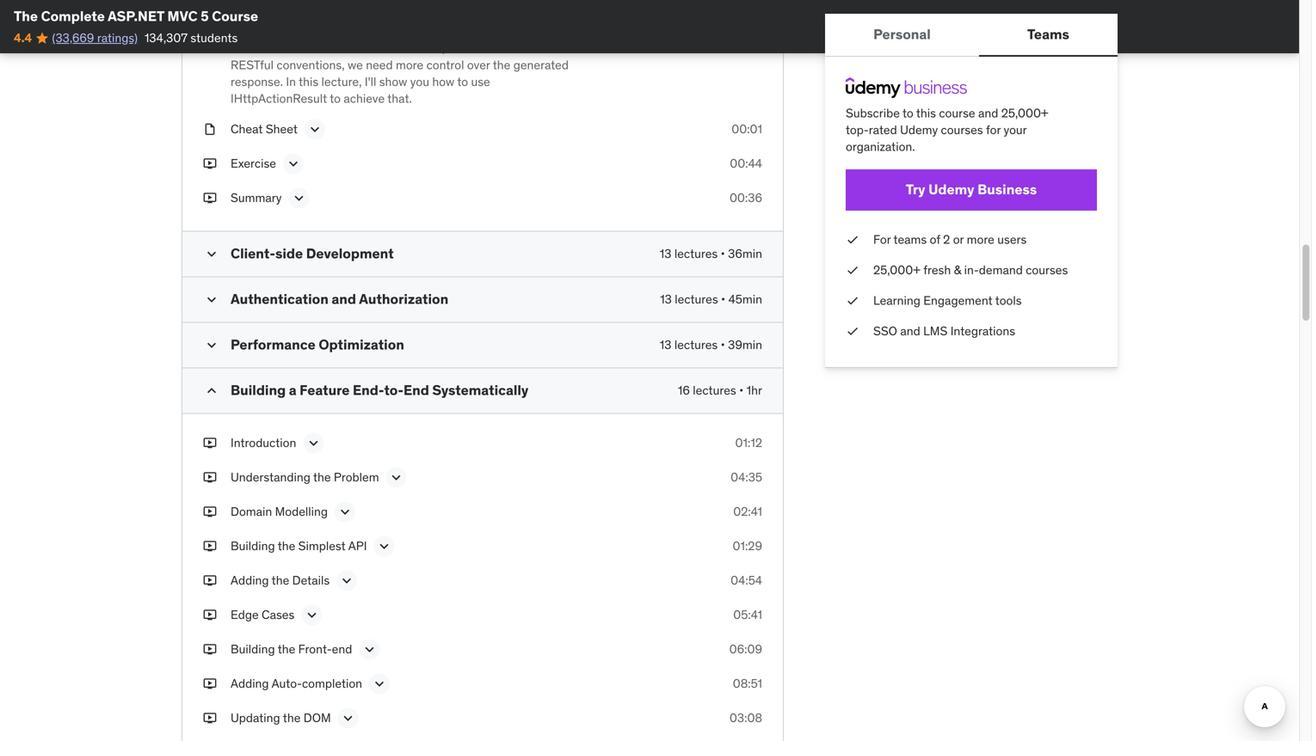 Task type: vqa. For each thing, say whether or not it's contained in the screenshot.
'Building' corresponding to Building a Feature End-to-End Systematically
yes



Task type: locate. For each thing, give the bounding box(es) containing it.
understanding the problem
[[231, 470, 379, 485]]

2 vertical spatial small image
[[203, 383, 220, 400]]

how
[[432, 74, 454, 89]]

(33,669 ratings)
[[52, 30, 138, 46]]

0 vertical spatial this
[[299, 74, 318, 89]]

building left the a
[[231, 382, 286, 399]]

1 horizontal spatial we
[[348, 57, 363, 73]]

feature
[[300, 382, 350, 399]]

13 lectures • 45min
[[660, 292, 762, 307]]

show lecture description image right problem
[[388, 470, 405, 487]]

16 lectures • 1hr
[[678, 383, 762, 399]]

tab list
[[825, 14, 1118, 57]]

we left can
[[264, 23, 279, 39]]

to
[[448, 40, 459, 56], [457, 74, 468, 89], [330, 91, 341, 106], [903, 105, 914, 121]]

more inside while we can simply return types like customer or ienumerable<customer> from our apis, to better confirm with restful conventions, we need more control over the generated response. in this lecture, i'll show you how to use ihttpactionresult to achieve that.
[[396, 57, 423, 73]]

lectures for authentication and authorization
[[675, 292, 718, 307]]

xsmall image for edge cases
[[203, 607, 217, 624]]

lectures for building a feature end-to-end systematically
[[693, 383, 736, 399]]

show lecture description image right cases
[[303, 607, 320, 624]]

users
[[997, 232, 1027, 247]]

this down "conventions,"
[[299, 74, 318, 89]]

end
[[332, 642, 352, 658]]

udemy right the try
[[929, 181, 974, 198]]

0 vertical spatial 25,000+
[[1001, 105, 1049, 121]]

personal button
[[825, 14, 979, 55]]

13 for authorization
[[660, 292, 672, 307]]

show lecture description image for building the front-end
[[361, 642, 378, 659]]

small image left client-
[[203, 246, 220, 263]]

of
[[930, 232, 940, 247]]

25,000+ up your
[[1001, 105, 1049, 121]]

end-
[[353, 382, 384, 399]]

show lecture description image right details
[[338, 573, 355, 590]]

1 vertical spatial courses
[[1026, 262, 1068, 278]]

the left dom
[[283, 711, 301, 726]]

13 down 13 lectures • 36min at the right top
[[660, 292, 672, 307]]

lectures for client-side development
[[674, 246, 718, 262]]

building for building the simplest api
[[231, 539, 275, 554]]

the inside while we can simply return types like customer or ienumerable<customer> from our apis, to better confirm with restful conventions, we need more control over the generated response. in this lecture, i'll show you how to use ihttpactionresult to achieve that.
[[493, 57, 511, 73]]

small image down small image
[[203, 383, 220, 400]]

xsmall image left introduction
[[203, 435, 217, 452]]

xsmall image for adding auto-completion
[[203, 676, 217, 693]]

mvc
[[167, 7, 198, 25]]

confirm
[[497, 40, 538, 56]]

0 horizontal spatial more
[[396, 57, 423, 73]]

01:12
[[735, 436, 762, 451]]

building down the domain
[[231, 539, 275, 554]]

top‑rated
[[846, 122, 897, 138]]

need
[[366, 57, 393, 73]]

the left the 'front-'
[[278, 642, 295, 658]]

adding
[[231, 573, 269, 589], [231, 676, 269, 692]]

return
[[342, 23, 374, 39]]

building a feature end-to-end systematically
[[231, 382, 529, 399]]

0 vertical spatial or
[[487, 23, 497, 39]]

show lecture description image for edge cases
[[303, 607, 320, 624]]

xsmall image left cheat
[[203, 121, 217, 138]]

we
[[264, 23, 279, 39], [348, 57, 363, 73]]

business
[[978, 181, 1037, 198]]

use
[[471, 74, 490, 89]]

customer
[[431, 23, 484, 39]]

or up 'better'
[[487, 23, 497, 39]]

01:29
[[733, 539, 762, 554]]

• for development
[[721, 246, 725, 262]]

0 horizontal spatial or
[[487, 23, 497, 39]]

• left "36min" on the right top of the page
[[721, 246, 725, 262]]

1 vertical spatial we
[[348, 57, 363, 73]]

and for sso and lms integrations
[[900, 324, 920, 339]]

13 down '13 lectures • 45min'
[[660, 337, 672, 353]]

2 vertical spatial and
[[900, 324, 920, 339]]

2 vertical spatial building
[[231, 642, 275, 658]]

0 horizontal spatial and
[[332, 291, 356, 308]]

more left the users
[[967, 232, 995, 247]]

• for authorization
[[721, 292, 726, 307]]

1 building from the top
[[231, 382, 286, 399]]

1 adding from the top
[[231, 573, 269, 589]]

• left "1hr"
[[739, 383, 744, 399]]

our
[[397, 40, 415, 56]]

adding for adding auto-completion
[[231, 676, 269, 692]]

building the simplest api
[[231, 539, 367, 554]]

apis,
[[418, 40, 445, 56]]

xsmall image left for
[[846, 231, 860, 248]]

25,000+
[[1001, 105, 1049, 121], [873, 262, 921, 278]]

udemy business image
[[846, 77, 967, 98]]

1 horizontal spatial 25,000+
[[1001, 105, 1049, 121]]

show lecture description image for understanding the problem
[[388, 470, 405, 487]]

domain modelling
[[231, 504, 328, 520]]

show lecture description image for cheat sheet
[[306, 121, 323, 138]]

show lecture description image up api
[[336, 504, 354, 521]]

39min
[[728, 337, 762, 353]]

courses down course
[[941, 122, 983, 138]]

and
[[978, 105, 998, 121], [332, 291, 356, 308], [900, 324, 920, 339]]

adding auto-completion
[[231, 676, 362, 692]]

the for dom
[[283, 711, 301, 726]]

for
[[986, 122, 1001, 138]]

1 vertical spatial more
[[967, 232, 995, 247]]

show lecture description image for updating the dom
[[340, 710, 357, 728]]

courses right demand
[[1026, 262, 1068, 278]]

1 horizontal spatial or
[[953, 232, 964, 247]]

courses
[[941, 122, 983, 138], [1026, 262, 1068, 278]]

04:54
[[731, 573, 762, 589]]

xsmall image left updating
[[203, 710, 217, 727]]

show lecture description image down the sheet
[[285, 155, 302, 173]]

problem
[[334, 470, 379, 485]]

xsmall image left the sso
[[846, 323, 860, 340]]

25,000+ fresh & in-demand courses
[[873, 262, 1068, 278]]

3 building from the top
[[231, 642, 275, 658]]

xsmall image
[[203, 0, 217, 12], [203, 190, 217, 207], [846, 262, 860, 279], [846, 293, 860, 309], [203, 470, 217, 486], [203, 538, 217, 555]]

1 vertical spatial or
[[953, 232, 964, 247]]

1 horizontal spatial and
[[900, 324, 920, 339]]

1 vertical spatial udemy
[[929, 181, 974, 198]]

xsmall image
[[203, 121, 217, 138], [203, 155, 217, 172], [846, 231, 860, 248], [846, 323, 860, 340], [203, 435, 217, 452], [203, 504, 217, 521], [203, 573, 217, 590], [203, 607, 217, 624], [203, 642, 217, 658], [203, 676, 217, 693], [203, 710, 217, 727]]

xsmall image left adding the details
[[203, 573, 217, 590]]

udemy
[[900, 122, 938, 138], [929, 181, 974, 198]]

show lecture description image
[[285, 155, 302, 173], [376, 538, 393, 556], [338, 573, 355, 590], [303, 607, 320, 624], [361, 642, 378, 659], [340, 710, 357, 728]]

more down our
[[396, 57, 423, 73]]

show lecture description image right dom
[[340, 710, 357, 728]]

2 building from the top
[[231, 539, 275, 554]]

5
[[201, 7, 209, 25]]

0 horizontal spatial 25,000+
[[873, 262, 921, 278]]

tools
[[995, 293, 1022, 308]]

small image for building
[[203, 383, 220, 400]]

0 vertical spatial building
[[231, 382, 286, 399]]

more
[[396, 57, 423, 73], [967, 232, 995, 247]]

show lecture description image up understanding the problem
[[305, 435, 322, 452]]

2 adding from the top
[[231, 676, 269, 692]]

building for building a feature end-to-end systematically
[[231, 382, 286, 399]]

25,000+ inside subscribe to this course and 25,000+ top‑rated udemy courses for your organization.
[[1001, 105, 1049, 121]]

show lecture description image right completion
[[371, 676, 388, 693]]

the for simplest
[[278, 539, 295, 554]]

summary
[[231, 190, 282, 206]]

building down edge
[[231, 642, 275, 658]]

1 vertical spatial adding
[[231, 676, 269, 692]]

00:01
[[732, 121, 762, 137]]

&
[[954, 262, 961, 278]]

0 vertical spatial udemy
[[900, 122, 938, 138]]

adding the details
[[231, 573, 330, 589]]

36min
[[728, 246, 762, 262]]

1 vertical spatial this
[[916, 105, 936, 121]]

0 vertical spatial courses
[[941, 122, 983, 138]]

udemy inside try udemy business link
[[929, 181, 974, 198]]

1 vertical spatial building
[[231, 539, 275, 554]]

xsmall image left edge
[[203, 607, 217, 624]]

25,000+ up learning
[[873, 262, 921, 278]]

auto-
[[272, 676, 302, 692]]

45min
[[728, 292, 762, 307]]

front-
[[298, 642, 332, 658]]

xsmall image left exercise
[[203, 155, 217, 172]]

lecture,
[[321, 74, 362, 89]]

ienumerable<customer> from
[[231, 40, 395, 56]]

and down development
[[332, 291, 356, 308]]

building
[[231, 382, 286, 399], [231, 539, 275, 554], [231, 642, 275, 658]]

better
[[462, 40, 494, 56]]

tab list containing personal
[[825, 14, 1118, 57]]

students
[[191, 30, 238, 46]]

0 vertical spatial 13
[[660, 246, 672, 262]]

exercise
[[231, 156, 276, 171]]

1 horizontal spatial this
[[916, 105, 936, 121]]

show lecture description image right the sheet
[[306, 121, 323, 138]]

the right over
[[493, 57, 511, 73]]

udemy up organization.
[[900, 122, 938, 138]]

and up for
[[978, 105, 998, 121]]

1 vertical spatial small image
[[203, 291, 220, 309]]

this inside while we can simply return types like customer or ienumerable<customer> from our apis, to better confirm with restful conventions, we need more control over the generated response. in this lecture, i'll show you how to use ihttpactionresult to achieve that.
[[299, 74, 318, 89]]

side
[[275, 245, 303, 263]]

show lecture description image
[[306, 121, 323, 138], [290, 190, 308, 207], [305, 435, 322, 452], [388, 470, 405, 487], [336, 504, 354, 521], [371, 676, 388, 693]]

13 up '13 lectures • 45min'
[[660, 246, 672, 262]]

to down lecture,
[[330, 91, 341, 106]]

the left details
[[272, 573, 289, 589]]

generated
[[513, 57, 569, 73]]

1 small image from the top
[[203, 246, 220, 263]]

adding for adding the details
[[231, 573, 269, 589]]

1 horizontal spatial courses
[[1026, 262, 1068, 278]]

in-
[[964, 262, 979, 278]]

0 vertical spatial more
[[396, 57, 423, 73]]

13
[[660, 246, 672, 262], [660, 292, 672, 307], [660, 337, 672, 353]]

show lecture description image right the summary
[[290, 190, 308, 207]]

the for front-
[[278, 642, 295, 658]]

xsmall image left the domain
[[203, 504, 217, 521]]

2 horizontal spatial and
[[978, 105, 998, 121]]

or inside while we can simply return types like customer or ienumerable<customer> from our apis, to better confirm with restful conventions, we need more control over the generated response. in this lecture, i'll show you how to use ihttpactionresult to achieve that.
[[487, 23, 497, 39]]

• left 39min
[[721, 337, 725, 353]]

lectures up 13 lectures • 39min
[[675, 292, 718, 307]]

• for feature
[[739, 383, 744, 399]]

xsmall image left building the front-end
[[203, 642, 217, 658]]

adding up edge
[[231, 573, 269, 589]]

1 vertical spatial 13
[[660, 292, 672, 307]]

0 vertical spatial small image
[[203, 246, 220, 263]]

small image up small image
[[203, 291, 220, 309]]

3 small image from the top
[[203, 383, 220, 400]]

show lecture description image right "end"
[[361, 642, 378, 659]]

show lecture description image right api
[[376, 538, 393, 556]]

1 vertical spatial and
[[332, 291, 356, 308]]

• left 45min
[[721, 292, 726, 307]]

and right the sso
[[900, 324, 920, 339]]

0 horizontal spatial we
[[264, 23, 279, 39]]

adding up updating
[[231, 676, 269, 692]]

lectures up 16
[[674, 337, 718, 353]]

lectures right 16
[[693, 383, 736, 399]]

lectures for performance optimization
[[674, 337, 718, 353]]

1 horizontal spatial more
[[967, 232, 995, 247]]

ratings)
[[97, 30, 138, 46]]

xsmall image left auto-
[[203, 676, 217, 693]]

conventions,
[[277, 57, 345, 73]]

(33,669
[[52, 30, 94, 46]]

•
[[721, 246, 725, 262], [721, 292, 726, 307], [721, 337, 725, 353], [739, 383, 744, 399]]

the up adding the details
[[278, 539, 295, 554]]

small image
[[203, 246, 220, 263], [203, 291, 220, 309], [203, 383, 220, 400]]

0 horizontal spatial courses
[[941, 122, 983, 138]]

0 vertical spatial adding
[[231, 573, 269, 589]]

to down udemy business image
[[903, 105, 914, 121]]

0 vertical spatial and
[[978, 105, 998, 121]]

small image for client-
[[203, 246, 220, 263]]

0 horizontal spatial this
[[299, 74, 318, 89]]

the left problem
[[313, 470, 331, 485]]

to left use
[[457, 74, 468, 89]]

lectures up '13 lectures • 45min'
[[674, 246, 718, 262]]

edge cases
[[231, 608, 295, 623]]

04:35
[[731, 470, 762, 485]]

personal
[[873, 25, 931, 43]]

completion
[[302, 676, 362, 692]]

2 small image from the top
[[203, 291, 220, 309]]

or right 2 at the top
[[953, 232, 964, 247]]

we up lecture,
[[348, 57, 363, 73]]

this left course
[[916, 105, 936, 121]]

or
[[487, 23, 497, 39], [953, 232, 964, 247]]

show lecture description image for exercise
[[285, 155, 302, 173]]



Task type: describe. For each thing, give the bounding box(es) containing it.
client-
[[231, 245, 275, 263]]

xsmall image for exercise
[[203, 155, 217, 172]]

response.
[[231, 74, 283, 89]]

00:44
[[730, 156, 762, 171]]

show lecture description image for building the simplest api
[[376, 538, 393, 556]]

show lecture description image for introduction
[[305, 435, 322, 452]]

08:51
[[733, 676, 762, 692]]

course
[[212, 7, 258, 25]]

the for details
[[272, 573, 289, 589]]

authorization
[[359, 291, 448, 308]]

simply
[[304, 23, 339, 39]]

try udemy business link
[[846, 169, 1097, 211]]

134,307 students
[[145, 30, 238, 46]]

authentication
[[231, 291, 329, 308]]

client-side development
[[231, 245, 394, 263]]

subscribe
[[846, 105, 900, 121]]

understanding
[[231, 470, 310, 485]]

13 lectures • 36min
[[660, 246, 762, 262]]

while
[[231, 23, 261, 39]]

learning
[[873, 293, 921, 308]]

that.
[[387, 91, 412, 106]]

02:41
[[733, 504, 762, 520]]

sso
[[873, 324, 897, 339]]

over
[[467, 57, 490, 73]]

and for authentication and authorization
[[332, 291, 356, 308]]

cheat sheet
[[231, 121, 298, 137]]

modelling
[[275, 504, 328, 520]]

for
[[873, 232, 891, 247]]

control
[[426, 57, 464, 73]]

domain
[[231, 504, 272, 520]]

xsmall image for domain modelling
[[203, 504, 217, 521]]

show lecture description image for domain modelling
[[336, 504, 354, 521]]

show lecture description image for adding auto-completion
[[371, 676, 388, 693]]

while we can simply return types like customer or ienumerable<customer> from our apis, to better confirm with restful conventions, we need more control over the generated response. in this lecture, i'll show you how to use ihttpactionresult to achieve that.
[[231, 23, 569, 106]]

with
[[541, 40, 564, 56]]

xsmall image for cheat sheet
[[203, 121, 217, 138]]

1 vertical spatial 25,000+
[[873, 262, 921, 278]]

06:09
[[729, 642, 762, 658]]

building for building the front-end
[[231, 642, 275, 658]]

13 lectures • 39min
[[660, 337, 762, 353]]

to down customer on the top left of page
[[448, 40, 459, 56]]

dom
[[304, 711, 331, 726]]

try udemy business
[[906, 181, 1037, 198]]

cases
[[262, 608, 295, 623]]

00:36
[[730, 190, 762, 206]]

optimization
[[319, 336, 404, 354]]

xsmall image for adding the details
[[203, 573, 217, 590]]

updating the dom
[[231, 711, 331, 726]]

you
[[410, 74, 429, 89]]

courses inside subscribe to this course and 25,000+ top‑rated udemy courses for your organization.
[[941, 122, 983, 138]]

05:41
[[733, 608, 762, 623]]

edge
[[231, 608, 259, 623]]

like
[[410, 23, 428, 39]]

teams
[[894, 232, 927, 247]]

engagement
[[923, 293, 993, 308]]

xsmall image for introduction
[[203, 435, 217, 452]]

your
[[1004, 122, 1027, 138]]

sso and lms integrations
[[873, 324, 1015, 339]]

2
[[943, 232, 950, 247]]

the for problem
[[313, 470, 331, 485]]

and inside subscribe to this course and 25,000+ top‑rated udemy courses for your organization.
[[978, 105, 998, 121]]

simplest
[[298, 539, 346, 554]]

teams button
[[979, 14, 1118, 55]]

teams
[[1027, 25, 1069, 43]]

performance optimization
[[231, 336, 404, 354]]

asp.net
[[108, 7, 164, 25]]

building the front-end
[[231, 642, 352, 658]]

learning engagement tools
[[873, 293, 1022, 308]]

this inside subscribe to this course and 25,000+ top‑rated udemy courses for your organization.
[[916, 105, 936, 121]]

0 vertical spatial we
[[264, 23, 279, 39]]

api
[[348, 539, 367, 554]]

achieve
[[344, 91, 385, 106]]

xsmall image for building the front-end
[[203, 642, 217, 658]]

i'll
[[365, 74, 376, 89]]

show lecture description image for adding the details
[[338, 573, 355, 590]]

integrations
[[951, 324, 1015, 339]]

performance
[[231, 336, 316, 354]]

development
[[306, 245, 394, 263]]

4.4
[[14, 30, 32, 46]]

to-
[[384, 382, 404, 399]]

introduction
[[231, 436, 296, 451]]

the complete asp.net mvc 5 course
[[14, 7, 258, 25]]

subscribe to this course and 25,000+ top‑rated udemy courses for your organization.
[[846, 105, 1049, 155]]

134,307
[[145, 30, 188, 46]]

for teams of 2 or more users
[[873, 232, 1027, 247]]

udemy inside subscribe to this course and 25,000+ top‑rated udemy courses for your organization.
[[900, 122, 938, 138]]

ihttpactionresult
[[231, 91, 327, 106]]

13 for development
[[660, 246, 672, 262]]

restful
[[231, 57, 274, 73]]

xsmall image for updating the dom
[[203, 710, 217, 727]]

03:08
[[730, 711, 762, 726]]

small image
[[203, 337, 220, 354]]

small image for authentication
[[203, 291, 220, 309]]

end
[[404, 382, 429, 399]]

types
[[377, 23, 407, 39]]

show
[[379, 74, 407, 89]]

show lecture description image for summary
[[290, 190, 308, 207]]

lms
[[923, 324, 948, 339]]

systematically
[[432, 382, 529, 399]]

to inside subscribe to this course and 25,000+ top‑rated udemy courses for your organization.
[[903, 105, 914, 121]]

2 vertical spatial 13
[[660, 337, 672, 353]]



